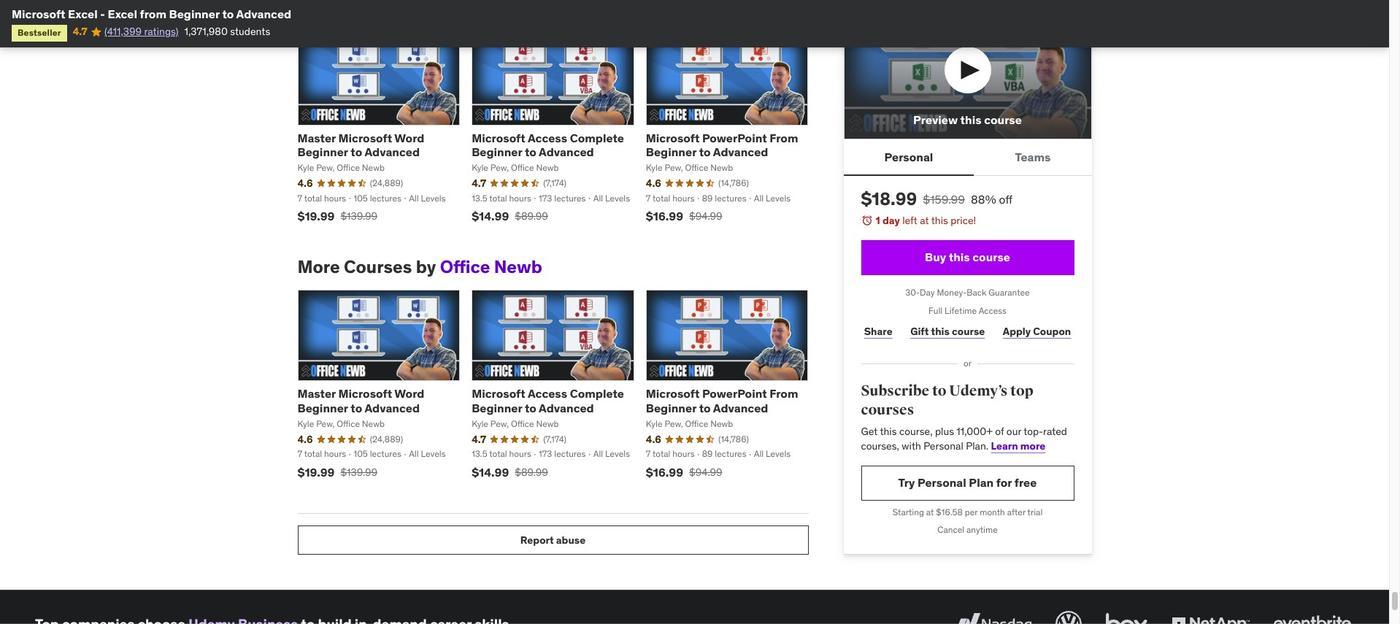 Task type: locate. For each thing, give the bounding box(es) containing it.
excel left the -
[[68, 7, 98, 21]]

1 master from the top
[[298, 130, 336, 145]]

course up back
[[973, 250, 1011, 264]]

1 vertical spatial 13.5
[[472, 449, 488, 460]]

1 vertical spatial $14.99 $89.99
[[472, 465, 548, 480]]

$89.99
[[515, 210, 548, 223], [515, 466, 548, 479]]

1 $19.99 from the top
[[298, 209, 335, 224]]

1 vertical spatial 105
[[354, 449, 368, 460]]

1 vertical spatial microsoft powerpoint from beginner to advanced kyle pew, office newb
[[646, 387, 799, 429]]

1 vertical spatial 173
[[539, 449, 552, 460]]

access for first microsoft powerpoint from beginner to advanced link from the bottom of the page
[[528, 387, 568, 401]]

1 vertical spatial master
[[298, 387, 336, 401]]

1 vertical spatial $16.99 $94.99
[[646, 465, 723, 480]]

0 vertical spatial (24,889)
[[370, 177, 403, 188]]

1 vertical spatial microsoft powerpoint from beginner to advanced link
[[646, 387, 799, 415]]

0 vertical spatial microsoft access complete beginner to advanced kyle pew, office newb
[[472, 130, 624, 173]]

course inside gift this course link
[[952, 325, 985, 338]]

1 master microsoft word beginner to advanced kyle pew, office newb from the top
[[298, 130, 425, 173]]

0 horizontal spatial excel
[[68, 7, 98, 21]]

7 total hours for 14786 reviews element corresponding to 1st microsoft powerpoint from beginner to advanced link from the top
[[646, 192, 695, 203]]

4.6 for first microsoft powerpoint from beginner to advanced link from the bottom of the page 24889 reviews element's master microsoft word beginner to advanced "link"
[[298, 433, 313, 446]]

lectures
[[370, 192, 402, 203], [554, 192, 586, 203], [715, 192, 747, 203], [370, 449, 402, 460], [554, 449, 586, 460], [715, 449, 747, 460]]

2 microsoft powerpoint from beginner to advanced kyle pew, office newb from the top
[[646, 387, 799, 429]]

0 vertical spatial 4.7
[[73, 25, 87, 38]]

office
[[337, 162, 360, 173], [511, 162, 534, 173], [685, 162, 709, 173], [440, 256, 490, 279], [337, 418, 360, 429], [511, 418, 534, 429], [685, 418, 709, 429]]

teams button
[[974, 140, 1092, 175]]

0 vertical spatial 13.5 total hours
[[472, 192, 531, 203]]

2 (14,786) from the top
[[719, 433, 749, 444]]

1 vertical spatial 4.7
[[472, 177, 486, 190]]

0 vertical spatial $16.99
[[646, 209, 684, 224]]

personal down plus
[[924, 440, 964, 453]]

learn more
[[991, 440, 1046, 453]]

box image
[[1103, 608, 1152, 624]]

microsoft
[[12, 7, 65, 21], [339, 130, 392, 145], [472, 130, 526, 145], [646, 130, 700, 145], [339, 387, 392, 401], [472, 387, 526, 401], [646, 387, 700, 401]]

1 173 from the top
[[539, 192, 552, 203]]

1 89 from the top
[[702, 192, 713, 203]]

coupon
[[1034, 325, 1071, 338]]

to
[[222, 7, 234, 21], [351, 144, 362, 159], [525, 144, 537, 159], [699, 144, 711, 159], [932, 382, 947, 400], [351, 401, 362, 415], [525, 401, 537, 415], [699, 401, 711, 415]]

2 $16.99 $94.99 from the top
[[646, 465, 723, 480]]

2 $19.99 from the top
[[298, 465, 335, 480]]

2 14786 reviews element from the top
[[719, 433, 749, 446]]

beginner
[[169, 7, 220, 21], [298, 144, 348, 159], [472, 144, 522, 159], [646, 144, 697, 159], [298, 401, 348, 415], [472, 401, 522, 415], [646, 401, 697, 415]]

this for get
[[880, 425, 897, 438]]

personal inside get this course, plus 11,000+ of our top-rated courses, with personal plan.
[[924, 440, 964, 453]]

word for 1st microsoft powerpoint from beginner to advanced link from the top 24889 reviews element
[[395, 130, 425, 145]]

beginner for first microsoft powerpoint from beginner to advanced link from the bottom of the page's 14786 reviews element
[[646, 401, 697, 415]]

1 vertical spatial $139.99
[[341, 466, 378, 479]]

1 $16.99 from the top
[[646, 209, 684, 224]]

kyle for first microsoft powerpoint from beginner to advanced link from the bottom of the page 24889 reviews element
[[298, 418, 314, 429]]

1 microsoft access complete beginner to advanced link from the top
[[472, 130, 624, 159]]

access for 1st microsoft powerpoint from beginner to advanced link from the top
[[528, 130, 568, 145]]

gift
[[911, 325, 929, 338]]

0 vertical spatial access
[[528, 130, 568, 145]]

$89.99 for 1st microsoft powerpoint from beginner to advanced link from the top
[[515, 210, 548, 223]]

89 for first microsoft powerpoint from beginner to advanced link from the bottom of the page
[[702, 449, 713, 460]]

1 vertical spatial 13.5 total hours
[[472, 449, 531, 460]]

course for buy this course
[[973, 250, 1011, 264]]

0 vertical spatial master
[[298, 130, 336, 145]]

this inside get this course, plus 11,000+ of our top-rated courses, with personal plan.
[[880, 425, 897, 438]]

0 vertical spatial 14786 reviews element
[[719, 177, 749, 190]]

24889 reviews element
[[370, 177, 403, 190], [370, 433, 403, 446]]

more
[[298, 256, 340, 279]]

0 vertical spatial $139.99
[[341, 210, 378, 223]]

1 $19.99 $139.99 from the top
[[298, 209, 378, 224]]

1 vertical spatial word
[[395, 387, 425, 401]]

1 vertical spatial 89 lectures
[[702, 449, 747, 460]]

2 powerpoint from the top
[[702, 387, 767, 401]]

1 vertical spatial from
[[770, 387, 799, 401]]

(7,174) for 1st microsoft powerpoint from beginner to advanced link from the top
[[543, 177, 567, 188]]

(24,889)
[[370, 177, 403, 188], [370, 433, 403, 444]]

2 master microsoft word beginner to advanced link from the top
[[298, 387, 425, 415]]

1 vertical spatial at
[[927, 507, 934, 517]]

try personal plan for free
[[899, 475, 1037, 490]]

1 13.5 total hours from the top
[[472, 192, 531, 203]]

1 24889 reviews element from the top
[[370, 177, 403, 190]]

udemy's
[[950, 382, 1008, 400]]

1 vertical spatial $89.99
[[515, 466, 548, 479]]

day
[[920, 287, 935, 298]]

course for gift this course
[[952, 325, 985, 338]]

1 vertical spatial $94.99
[[689, 466, 723, 479]]

2 $89.99 from the top
[[515, 466, 548, 479]]

2 89 from the top
[[702, 449, 713, 460]]

levels for first microsoft powerpoint from beginner to advanced link from the bottom of the page 24889 reviews element
[[421, 449, 446, 460]]

1 105 from the top
[[354, 192, 368, 203]]

(7,174)
[[543, 177, 567, 188], [543, 433, 567, 444]]

$19.99 $139.99 for first microsoft powerpoint from beginner to advanced link from the bottom of the page 24889 reviews element
[[298, 465, 378, 480]]

0 vertical spatial 173 lectures
[[539, 192, 586, 203]]

2 vertical spatial course
[[952, 325, 985, 338]]

1 vertical spatial personal
[[924, 440, 964, 453]]

advanced
[[236, 7, 291, 21], [365, 144, 420, 159], [539, 144, 594, 159], [713, 144, 769, 159], [365, 401, 420, 415], [539, 401, 594, 415], [713, 401, 769, 415]]

this right gift
[[931, 325, 950, 338]]

hours for 14786 reviews element corresponding to 1st microsoft powerpoint from beginner to advanced link from the top
[[673, 192, 695, 203]]

1 vertical spatial $19.99
[[298, 465, 335, 480]]

2 master from the top
[[298, 387, 336, 401]]

2 microsoft access complete beginner to advanced kyle pew, office newb from the top
[[472, 387, 624, 429]]

0 vertical spatial 89 lectures
[[702, 192, 747, 203]]

office newb link
[[440, 256, 542, 279]]

$14.99 $89.99
[[472, 209, 548, 224], [472, 465, 548, 480]]

levels
[[421, 192, 446, 203], [605, 192, 630, 203], [766, 192, 791, 203], [421, 449, 446, 460], [605, 449, 630, 460], [766, 449, 791, 460]]

0 vertical spatial 13.5
[[472, 192, 488, 203]]

kyle
[[298, 162, 314, 173], [472, 162, 488, 173], [646, 162, 663, 173], [298, 418, 314, 429], [472, 418, 488, 429], [646, 418, 663, 429]]

levels for 14786 reviews element corresponding to 1st microsoft powerpoint from beginner to advanced link from the top
[[766, 192, 791, 203]]

1 vertical spatial 89
[[702, 449, 713, 460]]

0 vertical spatial 89
[[702, 192, 713, 203]]

excel
[[68, 7, 98, 21], [108, 7, 137, 21]]

0 vertical spatial master microsoft word beginner to advanced kyle pew, office newb
[[298, 130, 425, 173]]

pew,
[[316, 162, 335, 173], [491, 162, 509, 173], [665, 162, 683, 173], [316, 418, 335, 429], [491, 418, 509, 429], [665, 418, 683, 429]]

1 vertical spatial course
[[973, 250, 1011, 264]]

full
[[929, 305, 943, 316]]

2 vertical spatial access
[[528, 387, 568, 401]]

1 89 lectures from the top
[[702, 192, 747, 203]]

this
[[961, 112, 982, 127], [932, 214, 949, 227], [949, 250, 970, 264], [931, 325, 950, 338], [880, 425, 897, 438]]

4.6 for first microsoft powerpoint from beginner to advanced link from the bottom of the page
[[646, 433, 662, 446]]

0 vertical spatial powerpoint
[[702, 130, 767, 145]]

2 13.5 total hours from the top
[[472, 449, 531, 460]]

personal up the '$16.58'
[[918, 475, 967, 490]]

1 14786 reviews element from the top
[[719, 177, 749, 190]]

2 13.5 from the top
[[472, 449, 488, 460]]

14786 reviews element
[[719, 177, 749, 190], [719, 433, 749, 446]]

1 vertical spatial 14786 reviews element
[[719, 433, 749, 446]]

1 complete from the top
[[570, 130, 624, 145]]

1
[[876, 214, 881, 227]]

1 13.5 from the top
[[472, 192, 488, 203]]

courses
[[861, 401, 915, 419]]

0 vertical spatial $89.99
[[515, 210, 548, 223]]

course for preview this course
[[985, 112, 1022, 127]]

1 word from the top
[[395, 130, 425, 145]]

1 vertical spatial microsoft access complete beginner to advanced kyle pew, office newb
[[472, 387, 624, 429]]

access
[[528, 130, 568, 145], [979, 305, 1007, 316], [528, 387, 568, 401]]

13.5 total hours
[[472, 192, 531, 203], [472, 449, 531, 460]]

1 (7,174) from the top
[[543, 177, 567, 188]]

preview this course button
[[844, 0, 1092, 140]]

total
[[304, 192, 322, 203], [490, 192, 507, 203], [653, 192, 671, 203], [304, 449, 322, 460], [490, 449, 507, 460], [653, 449, 671, 460]]

2 $16.99 from the top
[[646, 465, 684, 480]]

netapp image
[[1169, 608, 1253, 624]]

1 vertical spatial master microsoft word beginner to advanced link
[[298, 387, 425, 415]]

0 vertical spatial (14,786)
[[719, 177, 749, 188]]

1 7174 reviews element from the top
[[543, 177, 567, 190]]

kyle for 1st microsoft powerpoint from beginner to advanced link from the top 24889 reviews element
[[298, 162, 314, 173]]

1 vertical spatial 173 lectures
[[539, 449, 586, 460]]

1 powerpoint from the top
[[702, 130, 767, 145]]

from for first microsoft powerpoint from beginner to advanced link from the bottom of the page
[[770, 387, 799, 401]]

4.6 for master microsoft word beginner to advanced "link" associated with 1st microsoft powerpoint from beginner to advanced link from the top 24889 reviews element
[[298, 177, 313, 190]]

powerpoint
[[702, 130, 767, 145], [702, 387, 767, 401]]

1 vertical spatial (14,786)
[[719, 433, 749, 444]]

2 24889 reviews element from the top
[[370, 433, 403, 446]]

microsoft access complete beginner to advanced kyle pew, office newb
[[472, 130, 624, 173], [472, 387, 624, 429]]

1 vertical spatial $19.99 $139.99
[[298, 465, 378, 480]]

1 vertical spatial (24,889)
[[370, 433, 403, 444]]

0 vertical spatial 105 lectures
[[354, 192, 402, 203]]

word for first microsoft powerpoint from beginner to advanced link from the bottom of the page 24889 reviews element
[[395, 387, 425, 401]]

microsoft powerpoint from beginner to advanced kyle pew, office newb for 14786 reviews element corresponding to 1st microsoft powerpoint from beginner to advanced link from the top
[[646, 130, 799, 173]]

$89.99 up office newb link
[[515, 210, 548, 223]]

0 vertical spatial $19.99 $139.99
[[298, 209, 378, 224]]

7174 reviews element for 1st microsoft powerpoint from beginner to advanced link from the top
[[543, 177, 567, 190]]

2 173 from the top
[[539, 449, 552, 460]]

105 lectures for first microsoft powerpoint from beginner to advanced link from the bottom of the page 24889 reviews element
[[354, 449, 402, 460]]

1 $89.99 from the top
[[515, 210, 548, 223]]

1 vertical spatial microsoft access complete beginner to advanced link
[[472, 387, 624, 415]]

2 word from the top
[[395, 387, 425, 401]]

1 vertical spatial powerpoint
[[702, 387, 767, 401]]

0 vertical spatial course
[[985, 112, 1022, 127]]

0 vertical spatial personal
[[885, 149, 934, 164]]

$89.99 up report
[[515, 466, 548, 479]]

1 horizontal spatial excel
[[108, 7, 137, 21]]

2 vertical spatial 4.7
[[472, 433, 486, 446]]

at inside starting at $16.58 per month after trial cancel anytime
[[927, 507, 934, 517]]

buy this course button
[[861, 240, 1075, 275]]

course up teams
[[985, 112, 1022, 127]]

0 vertical spatial $14.99
[[472, 209, 509, 224]]

2 89 lectures from the top
[[702, 449, 747, 460]]

beginner for first microsoft powerpoint from beginner to advanced link from the bottom of the page 24889 reviews element
[[298, 401, 348, 415]]

1 $16.99 $94.99 from the top
[[646, 209, 723, 224]]

0 vertical spatial $19.99
[[298, 209, 335, 224]]

gift this course link
[[908, 317, 988, 346]]

$19.99
[[298, 209, 335, 224], [298, 465, 335, 480]]

more
[[1021, 440, 1046, 453]]

1 vertical spatial 105 lectures
[[354, 449, 402, 460]]

1 vertical spatial access
[[979, 305, 1007, 316]]

this up courses, at the right bottom
[[880, 425, 897, 438]]

0 vertical spatial microsoft access complete beginner to advanced link
[[472, 130, 624, 159]]

24889 reviews element for first microsoft powerpoint from beginner to advanced link from the bottom of the page
[[370, 433, 403, 446]]

0 vertical spatial 24889 reviews element
[[370, 177, 403, 190]]

7 for 1st microsoft powerpoint from beginner to advanced link from the top 24889 reviews element
[[298, 192, 302, 203]]

2 105 lectures from the top
[[354, 449, 402, 460]]

2 $139.99 from the top
[[341, 466, 378, 479]]

kyle for 14786 reviews element corresponding to 1st microsoft powerpoint from beginner to advanced link from the top
[[646, 162, 663, 173]]

share button
[[861, 317, 896, 346]]

173 lectures
[[539, 192, 586, 203], [539, 449, 586, 460]]

1 vertical spatial 24889 reviews element
[[370, 433, 403, 446]]

rated
[[1044, 425, 1068, 438]]

2 105 from the top
[[354, 449, 368, 460]]

$14.99
[[472, 209, 509, 224], [472, 465, 509, 480]]

0 vertical spatial master microsoft word beginner to advanced link
[[298, 130, 425, 159]]

$16.99 for 14786 reviews element corresponding to 1st microsoft powerpoint from beginner to advanced link from the top
[[646, 209, 684, 224]]

personal
[[885, 149, 934, 164], [924, 440, 964, 453], [918, 475, 967, 490]]

preview
[[914, 112, 958, 127]]

2 from from the top
[[770, 387, 799, 401]]

$19.99 for first microsoft powerpoint from beginner to advanced link from the bottom of the page 24889 reviews element
[[298, 465, 335, 480]]

$16.99 $94.99 for 14786 reviews element corresponding to 1st microsoft powerpoint from beginner to advanced link from the top
[[646, 209, 723, 224]]

(24,889) for first microsoft powerpoint from beginner to advanced link from the bottom of the page 24889 reviews element
[[370, 433, 403, 444]]

2 7174 reviews element from the top
[[543, 433, 567, 446]]

0 vertical spatial microsoft powerpoint from beginner to advanced kyle pew, office newb
[[646, 130, 799, 173]]

2 $14.99 $89.99 from the top
[[472, 465, 548, 480]]

from
[[770, 130, 799, 145], [770, 387, 799, 401]]

course inside preview this course button
[[985, 112, 1022, 127]]

master for 1st microsoft powerpoint from beginner to advanced link from the top 24889 reviews element
[[298, 130, 336, 145]]

master microsoft word beginner to advanced link for first microsoft powerpoint from beginner to advanced link from the bottom of the page 24889 reviews element
[[298, 387, 425, 415]]

microsoft powerpoint from beginner to advanced kyle pew, office newb for first microsoft powerpoint from beginner to advanced link from the bottom of the page's 14786 reviews element
[[646, 387, 799, 429]]

tab list
[[844, 140, 1092, 176]]

master microsoft word beginner to advanced link
[[298, 130, 425, 159], [298, 387, 425, 415]]

2 $19.99 $139.99 from the top
[[298, 465, 378, 480]]

1 (24,889) from the top
[[370, 177, 403, 188]]

7 total hours
[[298, 192, 346, 203], [646, 192, 695, 203], [298, 449, 346, 460], [646, 449, 695, 460]]

0 vertical spatial $94.99
[[689, 210, 723, 223]]

13.5 for first microsoft powerpoint from beginner to advanced link from the bottom of the page 24889 reviews element
[[472, 449, 488, 460]]

course down lifetime
[[952, 325, 985, 338]]

excel up (411,399
[[108, 7, 137, 21]]

1,371,980
[[184, 25, 228, 38]]

this right preview
[[961, 112, 982, 127]]

89 for 1st microsoft powerpoint from beginner to advanced link from the top
[[702, 192, 713, 203]]

this right buy in the top right of the page
[[949, 250, 970, 264]]

at left the '$16.58'
[[927, 507, 934, 517]]

1 vertical spatial master microsoft word beginner to advanced kyle pew, office newb
[[298, 387, 425, 429]]

(14,786)
[[719, 177, 749, 188], [719, 433, 749, 444]]

0 vertical spatial 105
[[354, 192, 368, 203]]

7174 reviews element
[[543, 177, 567, 190], [543, 433, 567, 446]]

4.6
[[298, 177, 313, 190], [646, 177, 662, 190], [298, 433, 313, 446], [646, 433, 662, 446]]

teams
[[1015, 149, 1051, 164]]

1 173 lectures from the top
[[539, 192, 586, 203]]

$14.99 $89.99 for 1st microsoft powerpoint from beginner to advanced link from the top 24889 reviews element
[[472, 209, 548, 224]]

173 lectures for first microsoft powerpoint from beginner to advanced link from the bottom of the page
[[539, 449, 586, 460]]

2 (24,889) from the top
[[370, 433, 403, 444]]

our
[[1007, 425, 1022, 438]]

$14.99 $89.99 up office newb link
[[472, 209, 548, 224]]

89 lectures
[[702, 192, 747, 203], [702, 449, 747, 460]]

1 vertical spatial complete
[[570, 387, 624, 401]]

11,000+
[[957, 425, 993, 438]]

newb
[[362, 162, 385, 173], [536, 162, 559, 173], [711, 162, 733, 173], [494, 256, 542, 279], [362, 418, 385, 429], [536, 418, 559, 429], [711, 418, 733, 429]]

complete
[[570, 130, 624, 145], [570, 387, 624, 401]]

ratings)
[[144, 25, 179, 38]]

1 master microsoft word beginner to advanced link from the top
[[298, 130, 425, 159]]

0 vertical spatial microsoft powerpoint from beginner to advanced link
[[646, 130, 799, 159]]

hours for 1st microsoft powerpoint from beginner to advanced link from the top 24889 reviews element
[[324, 192, 346, 203]]

2 173 lectures from the top
[[539, 449, 586, 460]]

1 vertical spatial $16.99
[[646, 465, 684, 480]]

all
[[409, 192, 419, 203], [593, 192, 603, 203], [754, 192, 764, 203], [409, 449, 419, 460], [593, 449, 603, 460], [754, 449, 764, 460]]

0 vertical spatial (7,174)
[[543, 177, 567, 188]]

2 (7,174) from the top
[[543, 433, 567, 444]]

complete for first microsoft powerpoint from beginner to advanced link from the bottom of the page
[[570, 387, 624, 401]]

at right left
[[920, 214, 929, 227]]

0 vertical spatial from
[[770, 130, 799, 145]]

1 105 lectures from the top
[[354, 192, 402, 203]]

word
[[395, 130, 425, 145], [395, 387, 425, 401]]

1 vertical spatial (7,174)
[[543, 433, 567, 444]]

lifetime
[[945, 305, 977, 316]]

powerpoint for first microsoft powerpoint from beginner to advanced link from the bottom of the page
[[702, 387, 767, 401]]

$14.99 $89.99 up report
[[472, 465, 548, 480]]

7 total hours for first microsoft powerpoint from beginner to advanced link from the bottom of the page 24889 reviews element
[[298, 449, 346, 460]]

1 from from the top
[[770, 130, 799, 145]]

anytime
[[967, 525, 998, 536]]

2 complete from the top
[[570, 387, 624, 401]]

$94.99
[[689, 210, 723, 223], [689, 466, 723, 479]]

1 vertical spatial 7174 reviews element
[[543, 433, 567, 446]]

preview this course
[[914, 112, 1022, 127]]

0 vertical spatial complete
[[570, 130, 624, 145]]

1 microsoft powerpoint from beginner to advanced kyle pew, office newb from the top
[[646, 130, 799, 173]]

$16.99 $94.99 for first microsoft powerpoint from beginner to advanced link from the bottom of the page's 14786 reviews element
[[646, 465, 723, 480]]

subscribe
[[861, 382, 930, 400]]

1 microsoft access complete beginner to advanced kyle pew, office newb from the top
[[472, 130, 624, 173]]

hours
[[324, 192, 346, 203], [509, 192, 531, 203], [673, 192, 695, 203], [324, 449, 346, 460], [509, 449, 531, 460], [673, 449, 695, 460]]

get this course, plus 11,000+ of our top-rated courses, with personal plan.
[[861, 425, 1068, 453]]

course inside buy this course button
[[973, 250, 1011, 264]]

2 microsoft access complete beginner to advanced link from the top
[[472, 387, 624, 415]]

personal down preview
[[885, 149, 934, 164]]

1 vertical spatial $14.99
[[472, 465, 509, 480]]

1 $14.99 $89.99 from the top
[[472, 209, 548, 224]]

this for buy
[[949, 250, 970, 264]]

price!
[[951, 214, 977, 227]]

1 $139.99 from the top
[[341, 210, 378, 223]]

0 vertical spatial $16.99 $94.99
[[646, 209, 723, 224]]

0 vertical spatial word
[[395, 130, 425, 145]]

2 $94.99 from the top
[[689, 466, 723, 479]]

24889 reviews element for 1st microsoft powerpoint from beginner to advanced link from the top
[[370, 177, 403, 190]]

nasdaq image
[[952, 608, 1036, 624]]

0 vertical spatial 7174 reviews element
[[543, 177, 567, 190]]

kyle for first microsoft powerpoint from beginner to advanced link from the bottom of the page's 14786 reviews element
[[646, 418, 663, 429]]

eventbrite image
[[1271, 608, 1355, 624]]

0 vertical spatial 173
[[539, 192, 552, 203]]

after
[[1008, 507, 1026, 517]]

2 master microsoft word beginner to advanced kyle pew, office newb from the top
[[298, 387, 425, 429]]

89
[[702, 192, 713, 203], [702, 449, 713, 460]]

4.7
[[73, 25, 87, 38], [472, 177, 486, 190], [472, 433, 486, 446]]

1 microsoft powerpoint from beginner to advanced link from the top
[[646, 130, 799, 159]]

0 vertical spatial $14.99 $89.99
[[472, 209, 548, 224]]



Task type: describe. For each thing, give the bounding box(es) containing it.
day
[[883, 214, 900, 227]]

microsoft excel - excel from beginner to advanced
[[12, 7, 291, 21]]

beginner for 14786 reviews element corresponding to 1st microsoft powerpoint from beginner to advanced link from the top
[[646, 144, 697, 159]]

microsoft access complete beginner to advanced kyle pew, office newb for 1st microsoft powerpoint from beginner to advanced link from the top
[[472, 130, 624, 173]]

1 day left at this price!
[[876, 214, 977, 227]]

for
[[997, 475, 1012, 490]]

plus
[[935, 425, 954, 438]]

$16.99 for first microsoft powerpoint from beginner to advanced link from the bottom of the page's 14786 reviews element
[[646, 465, 684, 480]]

try personal plan for free link
[[861, 466, 1075, 501]]

share
[[864, 325, 893, 338]]

4.7 for 1st microsoft powerpoint from beginner to advanced link from the top 24889 reviews element
[[472, 177, 486, 190]]

buy this course
[[925, 250, 1011, 264]]

this for gift
[[931, 325, 950, 338]]

complete for 1st microsoft powerpoint from beginner to advanced link from the top
[[570, 130, 624, 145]]

courses,
[[861, 440, 900, 453]]

try
[[899, 475, 915, 490]]

7 for 14786 reviews element corresponding to 1st microsoft powerpoint from beginner to advanced link from the top
[[646, 192, 651, 203]]

this down $159.99 at right top
[[932, 214, 949, 227]]

13.5 for 1st microsoft powerpoint from beginner to advanced link from the top 24889 reviews element
[[472, 192, 488, 203]]

report abuse button
[[298, 526, 809, 555]]

starting at $16.58 per month after trial cancel anytime
[[893, 507, 1043, 536]]

month
[[980, 507, 1005, 517]]

of
[[996, 425, 1004, 438]]

volkswagen image
[[1053, 608, 1085, 624]]

2 vertical spatial personal
[[918, 475, 967, 490]]

courses
[[344, 256, 412, 279]]

$139.99 for first microsoft powerpoint from beginner to advanced link from the bottom of the page 24889 reviews element
[[341, 466, 378, 479]]

microsoft access complete beginner to advanced link for 1st microsoft powerpoint from beginner to advanced link from the top's 7174 reviews element
[[472, 130, 624, 159]]

beginner for 7174 reviews element related to first microsoft powerpoint from beginner to advanced link from the bottom of the page
[[472, 401, 522, 415]]

$89.99 for first microsoft powerpoint from beginner to advanced link from the bottom of the page
[[515, 466, 548, 479]]

with
[[902, 440, 921, 453]]

buy
[[925, 250, 947, 264]]

master for first microsoft powerpoint from beginner to advanced link from the bottom of the page 24889 reviews element
[[298, 387, 336, 401]]

$139.99 for 1st microsoft powerpoint from beginner to advanced link from the top 24889 reviews element
[[341, 210, 378, 223]]

this for preview
[[961, 112, 982, 127]]

173 for 1st microsoft powerpoint from beginner to advanced link from the top
[[539, 192, 552, 203]]

alarm image
[[861, 215, 873, 226]]

$19.99 $139.99 for 1st microsoft powerpoint from beginner to advanced link from the top 24889 reviews element
[[298, 209, 378, 224]]

microsoft access complete beginner to advanced kyle pew, office newb for first microsoft powerpoint from beginner to advanced link from the bottom of the page
[[472, 387, 624, 429]]

report abuse
[[521, 534, 586, 547]]

top-
[[1024, 425, 1044, 438]]

(411,399
[[104, 25, 142, 38]]

subscribe to udemy's top courses
[[861, 382, 1034, 419]]

plan
[[969, 475, 994, 490]]

hours for first microsoft powerpoint from beginner to advanced link from the bottom of the page 24889 reviews element
[[324, 449, 346, 460]]

levels for 1st microsoft powerpoint from beginner to advanced link from the top 24889 reviews element
[[421, 192, 446, 203]]

students
[[230, 25, 270, 38]]

2 microsoft powerpoint from beginner to advanced link from the top
[[646, 387, 799, 415]]

7 total hours for first microsoft powerpoint from beginner to advanced link from the bottom of the page's 14786 reviews element
[[646, 449, 695, 460]]

7 for first microsoft powerpoint from beginner to advanced link from the bottom of the page 24889 reviews element
[[298, 449, 302, 460]]

bestseller
[[18, 27, 61, 38]]

learn more link
[[991, 440, 1046, 453]]

apply coupon
[[1003, 325, 1071, 338]]

0 vertical spatial at
[[920, 214, 929, 227]]

master microsoft word beginner to advanced kyle pew, office newb for first microsoft powerpoint from beginner to advanced link from the bottom of the page 24889 reviews element
[[298, 387, 425, 429]]

personal inside button
[[885, 149, 934, 164]]

plan.
[[966, 440, 989, 453]]

2 $14.99 from the top
[[472, 465, 509, 480]]

starting
[[893, 507, 924, 517]]

$14.99 $89.99 for first microsoft powerpoint from beginner to advanced link from the bottom of the page 24889 reviews element
[[472, 465, 548, 480]]

$18.99
[[861, 188, 917, 210]]

report
[[521, 534, 554, 547]]

173 for first microsoft powerpoint from beginner to advanced link from the bottom of the page
[[539, 449, 552, 460]]

7 for first microsoft powerpoint from beginner to advanced link from the bottom of the page's 14786 reviews element
[[646, 449, 651, 460]]

learn
[[991, 440, 1019, 453]]

2 excel from the left
[[108, 7, 137, 21]]

4.6 for 1st microsoft powerpoint from beginner to advanced link from the top
[[646, 177, 662, 190]]

free
[[1015, 475, 1037, 490]]

back
[[967, 287, 987, 298]]

14786 reviews element for 1st microsoft powerpoint from beginner to advanced link from the top
[[719, 177, 749, 190]]

$19.99 for 1st microsoft powerpoint from beginner to advanced link from the top 24889 reviews element
[[298, 209, 335, 224]]

from for 1st microsoft powerpoint from beginner to advanced link from the top
[[770, 130, 799, 145]]

cancel
[[938, 525, 965, 536]]

to inside 'subscribe to udemy's top courses'
[[932, 382, 947, 400]]

(7,174) for first microsoft powerpoint from beginner to advanced link from the bottom of the page
[[543, 433, 567, 444]]

master microsoft word beginner to advanced link for 1st microsoft powerpoint from beginner to advanced link from the top 24889 reviews element
[[298, 130, 425, 159]]

per
[[965, 507, 978, 517]]

(411,399 ratings)
[[104, 25, 179, 38]]

trial
[[1028, 507, 1043, 517]]

1 $94.99 from the top
[[689, 210, 723, 223]]

1,371,980 students
[[184, 25, 270, 38]]

access inside 30-day money-back guarantee full lifetime access
[[979, 305, 1007, 316]]

4.7 for first microsoft powerpoint from beginner to advanced link from the bottom of the page 24889 reviews element
[[472, 433, 486, 446]]

tab list containing personal
[[844, 140, 1092, 176]]

left
[[903, 214, 918, 227]]

-
[[100, 7, 105, 21]]

14786 reviews element for first microsoft powerpoint from beginner to advanced link from the bottom of the page
[[719, 433, 749, 446]]

1 (14,786) from the top
[[719, 177, 749, 188]]

105 for first microsoft powerpoint from beginner to advanced link from the bottom of the page 24889 reviews element
[[354, 449, 368, 460]]

top
[[1011, 382, 1034, 400]]

30-day money-back guarantee full lifetime access
[[906, 287, 1030, 316]]

personal button
[[844, 140, 974, 175]]

apply coupon button
[[1000, 317, 1075, 346]]

apply
[[1003, 325, 1031, 338]]

1 $14.99 from the top
[[472, 209, 509, 224]]

gift this course
[[911, 325, 985, 338]]

89 lectures for 1st microsoft powerpoint from beginner to advanced link from the top
[[702, 192, 747, 203]]

money-
[[937, 287, 967, 298]]

from
[[140, 7, 167, 21]]

88%
[[971, 192, 997, 207]]

get
[[861, 425, 878, 438]]

89 lectures for first microsoft powerpoint from beginner to advanced link from the bottom of the page
[[702, 449, 747, 460]]

guarantee
[[989, 287, 1030, 298]]

levels for first microsoft powerpoint from beginner to advanced link from the bottom of the page's 14786 reviews element
[[766, 449, 791, 460]]

abuse
[[556, 534, 586, 547]]

$18.99 $159.99 88% off
[[861, 188, 1013, 210]]

105 for 1st microsoft powerpoint from beginner to advanced link from the top 24889 reviews element
[[354, 192, 368, 203]]

powerpoint for 1st microsoft powerpoint from beginner to advanced link from the top
[[702, 130, 767, 145]]

or
[[964, 358, 972, 369]]

7 total hours for 1st microsoft powerpoint from beginner to advanced link from the top 24889 reviews element
[[298, 192, 346, 203]]

$159.99
[[923, 192, 966, 207]]

beginner for 1st microsoft powerpoint from beginner to advanced link from the top's 7174 reviews element
[[472, 144, 522, 159]]

master microsoft word beginner to advanced kyle pew, office newb for 1st microsoft powerpoint from beginner to advanced link from the top 24889 reviews element
[[298, 130, 425, 173]]

course,
[[900, 425, 933, 438]]

off
[[999, 192, 1013, 207]]

1 excel from the left
[[68, 7, 98, 21]]

by
[[416, 256, 436, 279]]

microsoft access complete beginner to advanced link for 7174 reviews element related to first microsoft powerpoint from beginner to advanced link from the bottom of the page
[[472, 387, 624, 415]]

7174 reviews element for first microsoft powerpoint from beginner to advanced link from the bottom of the page
[[543, 433, 567, 446]]

105 lectures for 1st microsoft powerpoint from beginner to advanced link from the top 24889 reviews element
[[354, 192, 402, 203]]

beginner for 1st microsoft powerpoint from beginner to advanced link from the top 24889 reviews element
[[298, 144, 348, 159]]

(24,889) for 1st microsoft powerpoint from beginner to advanced link from the top 24889 reviews element
[[370, 177, 403, 188]]

more courses by office newb
[[298, 256, 542, 279]]

173 lectures for 1st microsoft powerpoint from beginner to advanced link from the top
[[539, 192, 586, 203]]

$16.58
[[936, 507, 963, 517]]

30-
[[906, 287, 920, 298]]

hours for first microsoft powerpoint from beginner to advanced link from the bottom of the page's 14786 reviews element
[[673, 449, 695, 460]]



Task type: vqa. For each thing, say whether or not it's contained in the screenshot.
the bottommost LEADERSHIP:
no



